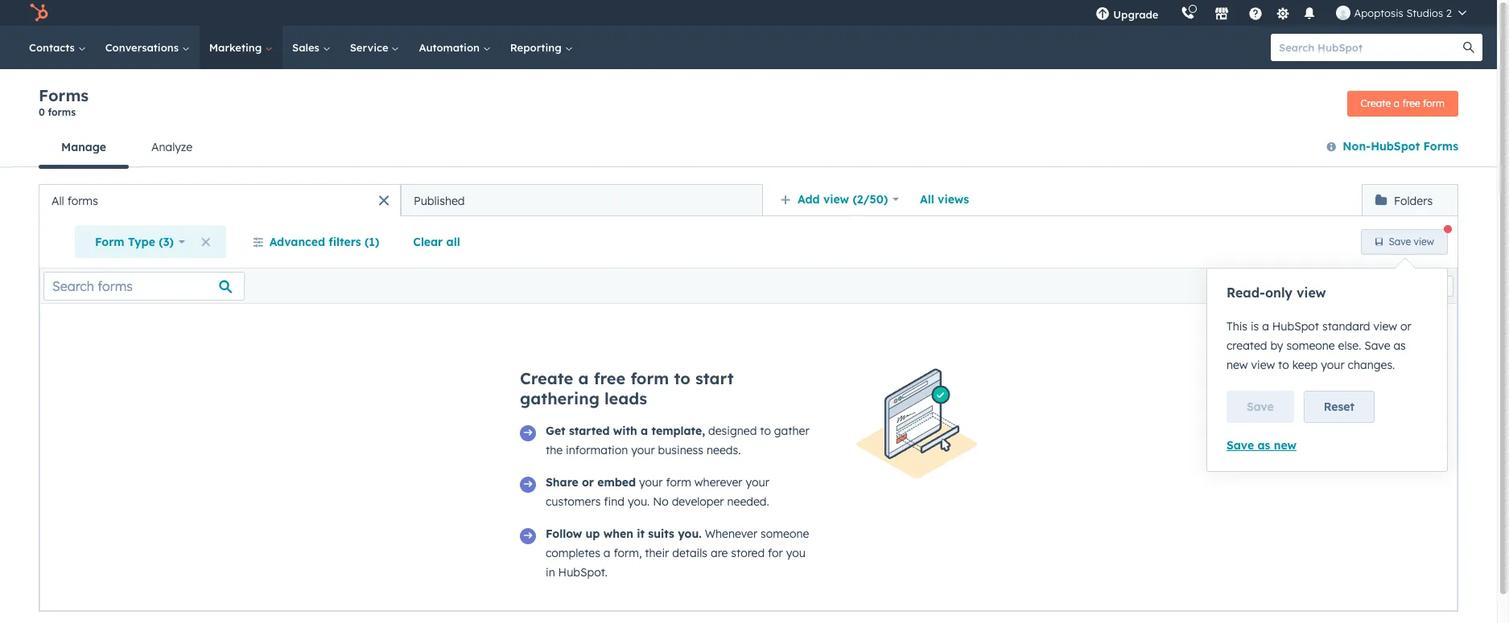 Task type: vqa. For each thing, say whether or not it's contained in the screenshot.
Import button
no



Task type: describe. For each thing, give the bounding box(es) containing it.
this
[[1227, 320, 1248, 334]]

view inside add view (2/50) popup button
[[823, 192, 849, 207]]

1 horizontal spatial you.
[[678, 527, 702, 542]]

tara schultz image
[[1337, 6, 1351, 20]]

hubspot
[[1272, 320, 1319, 334]]

save view
[[1389, 236, 1434, 248]]

conversations
[[105, 41, 182, 54]]

read-
[[1227, 285, 1265, 301]]

save for save view
[[1389, 236, 1411, 248]]

conversations link
[[96, 26, 199, 69]]

all for all views
[[920, 192, 934, 207]]

non‑hubspot forms
[[1343, 139, 1459, 154]]

1 vertical spatial as
[[1258, 439, 1270, 453]]

or inside this is a hubspot standard view or created by someone else. save as new view to keep your changes.
[[1401, 320, 1412, 334]]

upgrade image
[[1096, 7, 1110, 22]]

up
[[586, 527, 600, 542]]

service
[[350, 41, 392, 54]]

all forms button
[[39, 184, 401, 217]]

form,
[[614, 547, 642, 561]]

it
[[637, 527, 645, 542]]

read-only view
[[1227, 285, 1326, 301]]

create a free form
[[1361, 97, 1445, 109]]

navigation containing manage
[[39, 128, 215, 169]]

by
[[1271, 339, 1283, 353]]

service link
[[340, 26, 409, 69]]

calling icon image
[[1181, 6, 1196, 21]]

a inside button
[[1394, 97, 1400, 109]]

reporting
[[510, 41, 565, 54]]

new inside this is a hubspot standard view or created by someone else. save as new view to keep your changes.
[[1227, 358, 1248, 373]]

menu containing apoptosis studios 2
[[1085, 0, 1478, 26]]

with
[[613, 424, 637, 439]]

search button
[[1455, 34, 1483, 61]]

1 horizontal spatial new
[[1274, 439, 1297, 453]]

get started with a template,
[[546, 424, 705, 439]]

customers
[[546, 495, 601, 510]]

stored
[[731, 547, 765, 561]]

save for save
[[1247, 400, 1274, 415]]

all for all forms
[[52, 194, 64, 208]]

share
[[546, 476, 578, 490]]

help image
[[1249, 7, 1263, 22]]

your up needed. at the bottom of the page
[[746, 476, 769, 490]]

all forms
[[52, 194, 98, 208]]

details
[[672, 547, 708, 561]]

hubspot.
[[558, 566, 608, 580]]

marketplaces image
[[1215, 7, 1229, 22]]

gathering
[[520, 389, 600, 409]]

free for create a free form to start gathering leads
[[594, 369, 626, 389]]

0
[[39, 106, 45, 118]]

non‑hubspot forms button
[[1326, 137, 1459, 158]]

view down by
[[1251, 358, 1275, 373]]

reporting link
[[500, 26, 582, 69]]

template,
[[652, 424, 705, 439]]

hubspot image
[[29, 3, 48, 23]]

hubspot link
[[19, 3, 60, 23]]

wherever
[[694, 476, 743, 490]]

no
[[653, 495, 669, 510]]

sales link
[[283, 26, 340, 69]]

analyze button
[[129, 128, 215, 167]]

keep
[[1292, 358, 1318, 373]]

notifications image
[[1303, 7, 1317, 22]]

save view button
[[1361, 229, 1448, 255]]

your inside designed to gather the information your business needs.
[[631, 444, 655, 458]]

apoptosis studios 2 button
[[1327, 0, 1476, 26]]

analyze
[[151, 140, 192, 155]]

forms inside button
[[1423, 139, 1459, 154]]

as inside this is a hubspot standard view or created by someone else. save as new view to keep your changes.
[[1394, 339, 1406, 353]]

free for create a free form
[[1403, 97, 1420, 109]]

embed
[[597, 476, 636, 490]]

apoptosis studios 2
[[1354, 6, 1452, 19]]

type
[[128, 235, 155, 250]]

apoptosis
[[1354, 6, 1404, 19]]

manage
[[61, 140, 106, 155]]

a right with
[[641, 424, 648, 439]]

save for save as new
[[1227, 439, 1254, 453]]

are
[[711, 547, 728, 561]]

designed
[[708, 424, 757, 439]]

create for create a free form
[[1361, 97, 1391, 109]]

when
[[603, 527, 633, 542]]

needs.
[[707, 444, 741, 458]]

folders
[[1394, 194, 1433, 208]]

add view (2/50)
[[798, 192, 888, 207]]

form type (3) button
[[85, 226, 195, 258]]

designed to gather the information your business needs.
[[546, 424, 809, 458]]

someone inside this is a hubspot standard view or created by someone else. save as new view to keep your changes.
[[1287, 339, 1335, 353]]

someone inside whenever someone completes a form, their details are stored for you in hubspot.
[[761, 527, 809, 542]]

(3)
[[159, 235, 174, 250]]

advanced filters (1)
[[269, 235, 379, 250]]

view right only
[[1297, 285, 1326, 301]]

automation link
[[409, 26, 500, 69]]

forms banner
[[39, 85, 1459, 128]]

marketing
[[209, 41, 265, 54]]

business
[[658, 444, 704, 458]]

automation
[[419, 41, 483, 54]]



Task type: locate. For each thing, give the bounding box(es) containing it.
suits
[[648, 527, 674, 542]]

information
[[566, 444, 628, 458]]

sales
[[292, 41, 323, 54]]

whenever someone completes a form, their details are stored for you in hubspot.
[[546, 527, 809, 580]]

1 horizontal spatial to
[[760, 424, 771, 439]]

find
[[604, 495, 625, 510]]

as
[[1394, 339, 1406, 353], [1258, 439, 1270, 453]]

published button
[[401, 184, 763, 217]]

0 horizontal spatial or
[[582, 476, 594, 490]]

forms down create a free form button
[[1423, 139, 1459, 154]]

form up no
[[666, 476, 691, 490]]

start
[[695, 369, 734, 389]]

0 vertical spatial or
[[1401, 320, 1412, 334]]

a inside whenever someone completes a form, their details are stored for you in hubspot.
[[604, 547, 611, 561]]

forms right 0
[[48, 106, 76, 118]]

form
[[95, 235, 124, 250]]

0 horizontal spatial create
[[520, 369, 573, 389]]

in
[[546, 566, 555, 580]]

0 horizontal spatial all
[[52, 194, 64, 208]]

this is a hubspot standard view or created by someone else. save as new view to keep your changes.
[[1227, 320, 1412, 373]]

as up the changes.
[[1394, 339, 1406, 353]]

your form wherever your customers find you. no developer needed.
[[546, 476, 769, 510]]

form up get started with a template,
[[631, 369, 669, 389]]

1 vertical spatial forms
[[1423, 139, 1459, 154]]

1 horizontal spatial all
[[920, 192, 934, 207]]

a left leads
[[578, 369, 589, 389]]

form type (3)
[[95, 235, 174, 250]]

Search HubSpot search field
[[1271, 34, 1468, 61]]

form inside button
[[1423, 97, 1445, 109]]

someone up for at the right of the page
[[761, 527, 809, 542]]

save down 'folders'
[[1389, 236, 1411, 248]]

view inside save view "button"
[[1414, 236, 1434, 248]]

all views link
[[910, 184, 980, 216]]

forms inside banner
[[39, 85, 89, 105]]

0 horizontal spatial as
[[1258, 439, 1270, 453]]

settings image
[[1276, 7, 1290, 21]]

1 horizontal spatial free
[[1403, 97, 1420, 109]]

as down save 'button'
[[1258, 439, 1270, 453]]

clear
[[413, 235, 443, 250]]

published
[[414, 194, 465, 208]]

form inside your form wherever your customers find you. no developer needed.
[[666, 476, 691, 490]]

forms up the form
[[67, 194, 98, 208]]

standard
[[1322, 320, 1370, 334]]

0 horizontal spatial free
[[594, 369, 626, 389]]

or up customers
[[582, 476, 594, 490]]

you
[[786, 547, 806, 561]]

your inside this is a hubspot standard view or created by someone else. save as new view to keep your changes.
[[1321, 358, 1345, 373]]

1 vertical spatial free
[[594, 369, 626, 389]]

completes
[[546, 547, 600, 561]]

create inside create a free form to start gathering leads
[[520, 369, 573, 389]]

started
[[569, 424, 610, 439]]

a inside create a free form to start gathering leads
[[578, 369, 589, 389]]

add
[[798, 192, 820, 207]]

form up non‑hubspot forms
[[1423, 97, 1445, 109]]

to inside create a free form to start gathering leads
[[674, 369, 691, 389]]

marketing link
[[199, 26, 283, 69]]

menu item
[[1170, 0, 1173, 26]]

create inside button
[[1361, 97, 1391, 109]]

1 horizontal spatial forms
[[1423, 139, 1459, 154]]

forms 0 forms
[[39, 85, 89, 118]]

search image
[[1463, 42, 1475, 53]]

navigation
[[39, 128, 215, 169]]

create up non‑hubspot at the top of the page
[[1361, 97, 1391, 109]]

1 horizontal spatial create
[[1361, 97, 1391, 109]]

else.
[[1338, 339, 1361, 353]]

forms inside forms 0 forms
[[48, 106, 76, 118]]

0 vertical spatial as
[[1394, 339, 1406, 353]]

marketplaces button
[[1205, 0, 1239, 26]]

2 vertical spatial form
[[666, 476, 691, 490]]

someone up keep
[[1287, 339, 1335, 353]]

new
[[1227, 358, 1248, 373], [1274, 439, 1297, 453]]

all left views
[[920, 192, 934, 207]]

filters
[[329, 235, 361, 250]]

to down by
[[1278, 358, 1289, 373]]

studios
[[1407, 6, 1443, 19]]

form for create a free form to start gathering leads
[[631, 369, 669, 389]]

1 vertical spatial create
[[520, 369, 573, 389]]

reset
[[1324, 400, 1355, 415]]

to inside designed to gather the information your business needs.
[[760, 424, 771, 439]]

save
[[1389, 236, 1411, 248], [1365, 339, 1391, 353], [1247, 400, 1274, 415], [1227, 439, 1254, 453]]

created
[[1227, 339, 1267, 353]]

view
[[823, 192, 849, 207], [1414, 236, 1434, 248], [1297, 285, 1326, 301], [1374, 320, 1397, 334], [1251, 358, 1275, 373]]

0 horizontal spatial forms
[[39, 85, 89, 105]]

you.
[[628, 495, 650, 510], [678, 527, 702, 542]]

0 vertical spatial free
[[1403, 97, 1420, 109]]

a up non‑hubspot forms
[[1394, 97, 1400, 109]]

your down get started with a template,
[[631, 444, 655, 458]]

create a free form to start gathering leads
[[520, 369, 734, 409]]

to left start
[[674, 369, 691, 389]]

views
[[938, 192, 969, 207]]

Search forms search field
[[43, 272, 245, 301]]

a
[[1394, 97, 1400, 109], [1262, 320, 1269, 334], [578, 369, 589, 389], [641, 424, 648, 439], [604, 547, 611, 561]]

free up non‑hubspot forms
[[1403, 97, 1420, 109]]

2 horizontal spatial to
[[1278, 358, 1289, 373]]

1 vertical spatial forms
[[67, 194, 98, 208]]

advanced filters (1) button
[[242, 226, 390, 258]]

2
[[1446, 6, 1452, 19]]

save up save as new "button"
[[1247, 400, 1274, 415]]

or
[[1401, 320, 1412, 334], [582, 476, 594, 490]]

(1)
[[365, 235, 379, 250]]

form
[[1423, 97, 1445, 109], [631, 369, 669, 389], [666, 476, 691, 490]]

0 vertical spatial you.
[[628, 495, 650, 510]]

0 horizontal spatial you.
[[628, 495, 650, 510]]

contacts link
[[19, 26, 96, 69]]

whenever
[[705, 527, 758, 542]]

save inside save view "button"
[[1389, 236, 1411, 248]]

1 horizontal spatial or
[[1401, 320, 1412, 334]]

view down 'folders'
[[1414, 236, 1434, 248]]

1 vertical spatial form
[[631, 369, 669, 389]]

leads
[[605, 389, 647, 409]]

forms
[[48, 106, 76, 118], [67, 194, 98, 208]]

create up "get" on the left bottom of the page
[[520, 369, 573, 389]]

your up no
[[639, 476, 663, 490]]

all inside button
[[52, 194, 64, 208]]

create
[[1361, 97, 1391, 109], [520, 369, 573, 389]]

0 vertical spatial form
[[1423, 97, 1445, 109]]

save up the changes.
[[1365, 339, 1391, 353]]

add view (2/50) button
[[770, 184, 910, 216]]

save down save 'button'
[[1227, 439, 1254, 453]]

1 vertical spatial you.
[[678, 527, 702, 542]]

all down the manage button
[[52, 194, 64, 208]]

form for create a free form
[[1423, 97, 1445, 109]]

save inside save 'button'
[[1247, 400, 1274, 415]]

new down save 'button'
[[1274, 439, 1297, 453]]

a inside this is a hubspot standard view or created by someone else. save as new view to keep your changes.
[[1262, 320, 1269, 334]]

your down else.
[[1321, 358, 1345, 373]]

calling icon button
[[1175, 2, 1202, 23]]

1 horizontal spatial someone
[[1287, 339, 1335, 353]]

free
[[1403, 97, 1420, 109], [594, 369, 626, 389]]

(2/50)
[[853, 192, 888, 207]]

0 vertical spatial forms
[[39, 85, 89, 105]]

a right is
[[1262, 320, 1269, 334]]

1 vertical spatial or
[[582, 476, 594, 490]]

new down created
[[1227, 358, 1248, 373]]

get
[[546, 424, 566, 439]]

you. left no
[[628, 495, 650, 510]]

reset button
[[1304, 391, 1375, 423]]

1 vertical spatial someone
[[761, 527, 809, 542]]

0 horizontal spatial new
[[1227, 358, 1248, 373]]

form inside create a free form to start gathering leads
[[631, 369, 669, 389]]

non‑hubspot
[[1343, 139, 1420, 154]]

menu
[[1085, 0, 1478, 26]]

developer
[[672, 495, 724, 510]]

gather
[[774, 424, 809, 439]]

or right standard
[[1401, 320, 1412, 334]]

0 vertical spatial someone
[[1287, 339, 1335, 353]]

for
[[768, 547, 783, 561]]

save button
[[1227, 391, 1294, 423]]

0 vertical spatial create
[[1361, 97, 1391, 109]]

1 vertical spatial new
[[1274, 439, 1297, 453]]

follow up when it suits you.
[[546, 527, 702, 542]]

changes.
[[1348, 358, 1395, 373]]

share or embed
[[546, 476, 636, 490]]

forms
[[39, 85, 89, 105], [1423, 139, 1459, 154]]

0 horizontal spatial someone
[[761, 527, 809, 542]]

manage button
[[39, 128, 129, 169]]

forms inside "all forms" button
[[67, 194, 98, 208]]

to inside this is a hubspot standard view or created by someone else. save as new view to keep your changes.
[[1278, 358, 1289, 373]]

free inside create a free form to start gathering leads
[[594, 369, 626, 389]]

to left gather
[[760, 424, 771, 439]]

all views
[[920, 192, 969, 207]]

view right standard
[[1374, 320, 1397, 334]]

0 vertical spatial forms
[[48, 106, 76, 118]]

clear all
[[413, 235, 460, 250]]

1 horizontal spatial as
[[1394, 339, 1406, 353]]

you. up 'details'
[[678, 527, 702, 542]]

a left form, on the left bottom of the page
[[604, 547, 611, 561]]

forms up 0
[[39, 85, 89, 105]]

save as new button
[[1227, 439, 1297, 453]]

to
[[1278, 358, 1289, 373], [674, 369, 691, 389], [760, 424, 771, 439]]

is
[[1251, 320, 1259, 334]]

free up with
[[594, 369, 626, 389]]

0 horizontal spatial to
[[674, 369, 691, 389]]

view right add
[[823, 192, 849, 207]]

clear all button
[[403, 226, 471, 258]]

settings link
[[1273, 4, 1293, 21]]

create for create a free form to start gathering leads
[[520, 369, 573, 389]]

0 vertical spatial new
[[1227, 358, 1248, 373]]

notifications button
[[1296, 0, 1324, 26]]

advanced
[[269, 235, 325, 250]]

save inside this is a hubspot standard view or created by someone else. save as new view to keep your changes.
[[1365, 339, 1391, 353]]

their
[[645, 547, 669, 561]]

you. inside your form wherever your customers find you. no developer needed.
[[628, 495, 650, 510]]

free inside button
[[1403, 97, 1420, 109]]

contacts
[[29, 41, 78, 54]]



